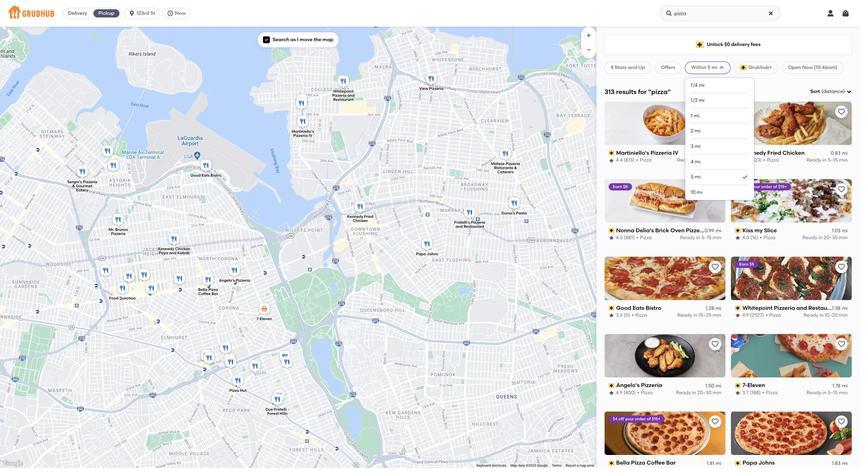 Task type: vqa. For each thing, say whether or not it's contained in the screenshot.
Grubhub plus flag logo to the bottom
yes



Task type: describe. For each thing, give the bounding box(es) containing it.
10–20 for martiniello's pizzeria iv
[[699, 157, 712, 163]]

move
[[300, 37, 313, 43]]

mi for 1.78 mi
[[842, 383, 848, 389]]

1.83 mi
[[832, 461, 848, 467]]

subscription pass image for papa johns
[[736, 461, 742, 466]]

1 horizontal spatial papa johns
[[743, 460, 775, 467]]

silver spoon diner image
[[219, 341, 232, 357]]

• for good eats bistro
[[632, 313, 634, 319]]

food junction image
[[116, 282, 129, 297]]

good eats bistro image
[[199, 159, 213, 174]]

nonna delia's brick oven pizzeria restaurant logo image
[[605, 179, 726, 223]]

313
[[605, 88, 615, 96]]

min for and
[[839, 313, 848, 319]]

bar for bella pizza coffee bar
[[667, 460, 676, 467]]

1 horizontal spatial 7-eleven
[[743, 383, 765, 389]]

error
[[587, 464, 595, 468]]

0 horizontal spatial map
[[323, 37, 334, 43]]

2 mi
[[691, 128, 701, 134]]

4.9 for whitepoint pizzeria and restaurant
[[743, 313, 749, 319]]

1.81 mi
[[707, 461, 722, 467]]

in for chicken
[[823, 157, 827, 163]]

keyboard
[[477, 464, 491, 468]]

none field containing sort
[[811, 88, 852, 95]]

mi for 1/2 mi
[[699, 98, 705, 103]]

ready in 10–20 min for whitepoint pizzeria and restaurant
[[804, 313, 848, 319]]

view
[[419, 87, 428, 91]]

mi for 1/4 mi
[[699, 82, 705, 88]]

1 horizontal spatial angelo's pizzeria
[[617, 383, 663, 389]]

subscription pass image for angelo's pizzeria
[[609, 384, 615, 388]]

whitepoint pizzeria and restaurant
[[743, 305, 839, 311]]

(188)
[[750, 390, 761, 396]]

mi for 1.03 mi
[[842, 228, 848, 234]]

• for 7-eleven
[[763, 390, 765, 396]]

(813)
[[624, 157, 635, 163]]

1.28 mi
[[706, 306, 722, 312]]

martiniello's inside "map" region
[[292, 130, 314, 134]]

$15+ for coffee
[[652, 417, 661, 422]]

unlock $0 delivery fees
[[707, 42, 761, 47]]

restaurant inside durso's pasta kennedy fried chicken fratelli's pizzeria and restaurant mr. brunos pizzeria
[[464, 225, 484, 229]]

in for bistro
[[694, 313, 698, 319]]

(881)
[[624, 235, 635, 241]]

off for kiss
[[745, 184, 751, 189]]

angelo's pizzeria image
[[228, 264, 241, 279]]

fratelli
[[274, 408, 287, 412]]

1/4 mi
[[691, 82, 705, 88]]

bar for bella pizza coffee bar food junction
[[212, 292, 218, 296]]

• for martiniello's pizzeria iv
[[637, 157, 638, 163]]

off for bella
[[619, 417, 624, 422]]

kennedy for kennedy fried chicken
[[743, 150, 767, 156]]

star icon image for martiniello's pizzeria iv
[[609, 158, 615, 163]]

2 horizontal spatial chicken
[[783, 150, 805, 156]]

antonio's kitchen and pizzeria image
[[106, 159, 120, 174]]

1 vertical spatial map
[[580, 464, 587, 468]]

in for iv
[[694, 157, 698, 163]]

4.0
[[743, 235, 750, 241]]

delivery
[[732, 42, 750, 47]]

map data ©2023 google
[[511, 464, 548, 468]]

eleven inside "map" region
[[260, 317, 272, 322]]

eats inside "matese pizzeria ristorante & caterers good eats bistro sergio's pizzeria & gourmet eatery"
[[202, 174, 210, 178]]

in for brick
[[697, 235, 701, 241]]

main navigation navigation
[[0, 0, 861, 27]]

• pizza for kiss
[[760, 235, 776, 241]]

4.4 (813)
[[616, 157, 635, 163]]

within
[[692, 65, 707, 71]]

(10:46am)
[[814, 65, 838, 71]]

1 vertical spatial eleven
[[748, 383, 765, 389]]

©2023
[[526, 464, 536, 468]]

papa johns image
[[420, 237, 434, 253]]

mi for 4 mi
[[695, 159, 701, 165]]

save this restaurant image for kennedy fried chicken
[[838, 108, 846, 116]]

1.50
[[706, 383, 715, 389]]

due fratelli image
[[122, 270, 136, 285]]

(2927)
[[750, 313, 764, 319]]

$15+ for slice
[[779, 184, 787, 189]]

4.9 for angelo's pizzeria
[[616, 390, 623, 396]]

4.5 (881)
[[616, 235, 635, 241]]

0.75 mi
[[705, 150, 722, 156]]

7-eleven inside "map" region
[[256, 317, 272, 322]]

durso's pasta image
[[508, 197, 521, 212]]

1 vertical spatial angelo's
[[617, 383, 640, 389]]

3.7 (188)
[[743, 390, 761, 396]]

matese pizzeria ristorante & caterers good eats bistro sergio's pizzeria & gourmet eatery
[[67, 162, 520, 193]]

-
[[288, 408, 289, 412]]

save this restaurant button for angelo's pizzeria
[[709, 339, 722, 351]]

ready for brick
[[681, 235, 695, 241]]

3.6
[[616, 313, 623, 319]]

view pizzeria whitepoint pizzeria and restaurant
[[332, 87, 444, 102]]

map region
[[0, 0, 637, 469]]

0 horizontal spatial &
[[72, 184, 75, 188]]

10 mi
[[691, 190, 703, 196]]

mi for 2 mi
[[695, 128, 701, 134]]

• pizza for martiniello's
[[637, 157, 652, 163]]

0 vertical spatial fried
[[768, 150, 782, 156]]

martiniello's pizzeria iv inside "map" region
[[292, 130, 314, 138]]

1.03
[[832, 228, 841, 234]]

star icon image for angelo's pizzeria
[[609, 391, 615, 396]]

kabab
[[177, 251, 190, 256]]

123rd
[[137, 10, 149, 16]]

iv inside "map" region
[[309, 134, 312, 138]]

and inside kennedy chicken pizza and kabab
[[169, 251, 176, 256]]

(
[[822, 89, 824, 94]]

mi right 'within'
[[712, 65, 718, 71]]

1 horizontal spatial iv
[[673, 150, 679, 156]]

papa inside "map" region
[[416, 252, 426, 257]]

1.81
[[707, 461, 715, 467]]

)
[[844, 89, 845, 94]]

mi for 1.38 mi
[[842, 306, 848, 312]]

20–30 for angelo's pizzeria
[[698, 390, 712, 396]]

$4 off your order of $15+ for pizza
[[613, 417, 661, 422]]

lulu's image
[[202, 351, 216, 367]]

1 horizontal spatial bistro
[[646, 305, 662, 311]]

subscription pass image for nonna delia's brick oven pizzeria restaurant
[[609, 228, 615, 233]]

2 vertical spatial 5–15
[[828, 390, 838, 396]]

15–25
[[699, 313, 712, 319]]

kiss
[[743, 227, 754, 234]]

earn for whitepoint
[[740, 262, 749, 267]]

bella pizza coffee bar logo image
[[605, 412, 726, 456]]

1 horizontal spatial 7-
[[743, 383, 748, 389]]

results
[[617, 88, 637, 96]]

3.6 (5)
[[616, 313, 630, 319]]

"pizza"
[[649, 88, 671, 96]]

due
[[266, 408, 273, 412]]

within 5 mi
[[692, 65, 718, 71]]

4 for 4 mi
[[691, 159, 694, 165]]

mi for 0.83 mi
[[842, 150, 848, 156]]

ready in 10–20 min for martiniello's pizzeria iv
[[678, 157, 722, 163]]

good inside "matese pizzeria ristorante & caterers good eats bistro sergio's pizzeria & gourmet eatery"
[[190, 174, 201, 178]]

j & d pizzeria image
[[248, 360, 262, 375]]

save this restaurant image for angelo's pizzeria
[[711, 341, 720, 349]]

1/4
[[691, 82, 698, 88]]

1.03 mi
[[832, 228, 848, 234]]

angelo's pizzeria inside "map" region
[[219, 278, 250, 283]]

and inside view pizzeria whitepoint pizzeria and restaurant
[[347, 93, 355, 98]]

4 stars and up
[[611, 65, 646, 71]]

bella for bella pizza coffee bar
[[617, 460, 630, 467]]

list box containing 1/4 mi
[[691, 78, 749, 200]]

martiniello's pizzeria iv image
[[296, 115, 310, 130]]

pickup button
[[92, 8, 121, 19]]

2
[[691, 128, 694, 134]]

1 vertical spatial papa
[[743, 460, 758, 467]]

subscription pass image for bella pizza coffee bar
[[609, 461, 615, 466]]

mi for 1 mi
[[694, 113, 700, 119]]

of for slice
[[774, 184, 778, 189]]

distance
[[824, 89, 844, 94]]

good eats bistro logo image
[[605, 257, 726, 300]]

subscription pass image for 7-eleven
[[736, 384, 742, 388]]

grubhub+
[[749, 65, 773, 71]]

check icon image
[[742, 174, 749, 181]]

• pizza for whitepoint
[[766, 313, 782, 319]]

terms
[[552, 464, 562, 468]]

angelo's inside "map" region
[[219, 278, 235, 283]]

star icon image for nonna delia's brick oven pizzeria restaurant
[[609, 235, 615, 241]]

star icon image for kiss my slice
[[736, 235, 741, 241]]

$5
[[750, 262, 755, 267]]

3.7
[[743, 390, 749, 396]]

the
[[314, 37, 322, 43]]

mi for 1.83 mi
[[842, 461, 848, 467]]

chicken inside durso's pasta kennedy fried chicken fratelli's pizzeria and restaurant mr. brunos pizzeria
[[353, 219, 368, 223]]

in for and
[[820, 313, 824, 319]]

kennedy inside durso's pasta kennedy fried chicken fratelli's pizzeria and restaurant mr. brunos pizzeria
[[347, 215, 363, 219]]

for
[[638, 88, 647, 96]]

fried inside durso's pasta kennedy fried chicken fratelli's pizzeria and restaurant mr. brunos pizzeria
[[364, 215, 374, 219]]

d'angelo's image
[[278, 350, 292, 365]]

ready in 20–30 min for kiss my slice
[[803, 235, 848, 241]]

fees
[[751, 42, 761, 47]]

1.78
[[833, 383, 841, 389]]

4.4
[[616, 157, 623, 163]]

in for slice
[[819, 235, 823, 241]]

pasta
[[516, 211, 527, 216]]

ready for iv
[[678, 157, 692, 163]]

1 horizontal spatial whitepoint
[[743, 305, 773, 311]]

• for whitepoint pizzeria and restaurant
[[766, 313, 768, 319]]

4.9 (2927)
[[743, 313, 764, 319]]

min for iv
[[713, 157, 722, 163]]

nonna delia's brick oven pizzeria restaurant
[[617, 227, 739, 234]]

1 mi
[[691, 113, 700, 119]]

4.9 (400)
[[616, 390, 636, 396]]

pickup
[[98, 10, 115, 16]]

ready for chicken
[[807, 157, 822, 163]]

5–15 for brick
[[702, 235, 712, 241]]

good eats bistro
[[617, 305, 662, 311]]

mr. brunos pizzeria image
[[111, 213, 125, 228]]

ready for slice
[[803, 235, 818, 241]]

eatery
[[76, 188, 88, 193]]

whitepoint pizzeria and restaurant image
[[336, 75, 350, 90]]

ristorante
[[494, 166, 513, 170]]

fratelli's
[[454, 220, 470, 225]]

order for pizza
[[635, 417, 646, 422]]

brick
[[656, 227, 669, 234]]

subscription pass image for kiss my slice
[[736, 228, 742, 233]]

0.99 mi
[[705, 228, 722, 234]]

champion pizza image
[[224, 356, 238, 371]]

search as i move the map
[[273, 37, 334, 43]]

plus icon image
[[586, 32, 593, 39]]

junction
[[119, 297, 136, 301]]

min down 1.50 mi
[[713, 390, 722, 396]]

hut
[[240, 389, 247, 393]]

svg image inside 123rd st button
[[129, 10, 135, 17]]

durso's pasta kennedy fried chicken fratelli's pizzeria and restaurant mr. brunos pizzeria
[[108, 211, 527, 236]]



Task type: locate. For each thing, give the bounding box(es) containing it.
whitepoint inside view pizzeria whitepoint pizzeria and restaurant
[[333, 89, 354, 94]]

1 horizontal spatial 5
[[708, 65, 711, 71]]

star icon image left the 4.9 (2927)
[[736, 313, 741, 319]]

• pizza right (400)
[[638, 390, 653, 396]]

1 vertical spatial johns
[[759, 460, 775, 467]]

4.5
[[616, 235, 623, 241]]

kennedy fried chicken
[[743, 150, 805, 156]]

10–20 down 1.38
[[825, 313, 838, 319]]

1 vertical spatial whitepoint
[[743, 305, 773, 311]]

map
[[511, 464, 518, 468]]

• right (2927)
[[766, 313, 768, 319]]

subscription pass image
[[609, 151, 615, 156], [736, 151, 742, 156], [609, 228, 615, 233], [609, 306, 615, 311], [736, 306, 742, 311], [609, 384, 615, 388], [609, 461, 615, 466], [736, 461, 742, 466]]

20–30 for kiss my slice
[[824, 235, 838, 241]]

• right (881)
[[637, 235, 639, 241]]

mi right the 1.50
[[716, 383, 722, 389]]

your for pizza
[[625, 417, 634, 422]]

due fratelli - forest hills image
[[271, 393, 284, 408]]

eats
[[202, 174, 210, 178], [633, 305, 645, 311]]

nonna
[[617, 227, 635, 234]]

10
[[691, 190, 696, 196]]

svg image inside 'now' button
[[167, 10, 174, 17]]

bistro inside "matese pizzeria ristorante & caterers good eats bistro sergio's pizzeria & gourmet eatery"
[[211, 174, 221, 178]]

1 vertical spatial bella
[[617, 460, 630, 467]]

kennedy fried chicken image
[[353, 200, 367, 215]]

0 horizontal spatial fried
[[364, 215, 374, 219]]

min down 1.38 mi
[[839, 313, 848, 319]]

grubhub plus flag logo image
[[696, 41, 704, 48], [741, 65, 747, 71]]

$4 down check icon
[[740, 184, 744, 189]]

0 vertical spatial of
[[774, 184, 778, 189]]

as
[[291, 37, 296, 43]]

angelo's pizzeria up (400)
[[617, 383, 663, 389]]

1 vertical spatial $4
[[613, 417, 618, 422]]

list box
[[691, 78, 749, 200]]

bella inside bella pizza coffee bar food junction
[[198, 288, 207, 292]]

save this restaurant button for 7-eleven
[[836, 339, 848, 351]]

mi right 0.75
[[716, 150, 722, 156]]

mi right 0.99
[[716, 228, 722, 234]]

5 mi option
[[691, 170, 749, 185]]

bistro
[[211, 174, 221, 178], [646, 305, 662, 311]]

angelo's
[[219, 278, 235, 283], [617, 383, 640, 389]]

angelo's up (400)
[[617, 383, 640, 389]]

bowl 360 astoria image
[[100, 144, 114, 159]]

1 subscription pass image from the top
[[736, 228, 742, 233]]

1 horizontal spatial of
[[774, 184, 778, 189]]

papa
[[416, 252, 426, 257], [743, 460, 758, 467]]

0 vertical spatial bar
[[212, 292, 218, 296]]

mi for 1.81 mi
[[716, 461, 722, 467]]

7-eleven logo image
[[731, 334, 852, 378]]

2 subscription pass image from the top
[[736, 384, 742, 388]]

earn $5
[[740, 262, 755, 267]]

(323)
[[751, 157, 762, 163]]

5 up 10
[[691, 174, 694, 180]]

0.99
[[705, 228, 715, 234]]

• pizza for angelo's
[[638, 390, 653, 396]]

0 vertical spatial $15+
[[779, 184, 787, 189]]

1 horizontal spatial save this restaurant image
[[838, 108, 846, 116]]

order for my
[[762, 184, 773, 189]]

mi right 1.28
[[716, 306, 722, 312]]

1 vertical spatial bar
[[667, 460, 676, 467]]

1 horizontal spatial good
[[617, 305, 632, 311]]

report a map error
[[566, 464, 595, 468]]

5
[[708, 65, 711, 71], [691, 174, 694, 180]]

&
[[514, 166, 517, 170], [72, 184, 75, 188]]

0 horizontal spatial 20–30
[[698, 390, 712, 396]]

kennedy inside kennedy chicken pizza and kabab
[[158, 247, 174, 252]]

min down 1.78 mi
[[839, 390, 848, 396]]

1 vertical spatial $4 off your order of $15+
[[613, 417, 661, 422]]

ready in 5–15 min down 1.78
[[807, 390, 848, 396]]

0 vertical spatial map
[[323, 37, 334, 43]]

good
[[190, 174, 201, 178], [617, 305, 632, 311]]

nonna delia's brick oven pizzeria restaurant image
[[295, 97, 308, 112]]

4
[[611, 65, 614, 71], [691, 159, 694, 165]]

bella pizza coffee bar image
[[201, 273, 215, 288]]

ready in 20–30 min down 1.03
[[803, 235, 848, 241]]

0 vertical spatial bella
[[198, 288, 207, 292]]

angelo's pizzeria logo image
[[605, 334, 726, 378]]

chicken down kennedy fried chicken logo
[[783, 150, 805, 156]]

save this restaurant button for martiniello's pizzeria iv
[[709, 106, 722, 118]]

coffee for bella pizza coffee bar
[[647, 460, 665, 467]]

papa johns inside "map" region
[[416, 252, 438, 257]]

chicken inside kennedy chicken pizza and kabab
[[175, 247, 190, 252]]

ready in 10–20 min down 1.38
[[804, 313, 848, 319]]

1 horizontal spatial &
[[514, 166, 517, 170]]

star icon image
[[609, 158, 615, 163], [609, 235, 615, 241], [736, 235, 741, 241], [609, 313, 615, 319], [736, 313, 741, 319], [609, 391, 615, 396], [736, 391, 741, 396]]

my
[[755, 227, 763, 234]]

earn $8
[[613, 184, 628, 189]]

earn left $8 on the top right
[[613, 184, 623, 189]]

0 vertical spatial &
[[514, 166, 517, 170]]

0 horizontal spatial of
[[647, 417, 651, 422]]

save this restaurant image
[[711, 108, 720, 116], [838, 185, 846, 194], [711, 263, 720, 271], [838, 263, 846, 271], [838, 341, 846, 349], [711, 418, 720, 426], [838, 418, 846, 426]]

map
[[323, 37, 334, 43], [580, 464, 587, 468]]

chicken
[[783, 150, 805, 156], [353, 219, 368, 223], [175, 247, 190, 252]]

now right st at left
[[175, 10, 186, 16]]

0 horizontal spatial bar
[[212, 292, 218, 296]]

0 horizontal spatial eats
[[202, 174, 210, 178]]

1 horizontal spatial johns
[[759, 460, 775, 467]]

ready in 10–20 min
[[678, 157, 722, 163], [804, 313, 848, 319]]

your
[[752, 184, 761, 189], [625, 417, 634, 422]]

1 horizontal spatial 4
[[691, 159, 694, 165]]

whitepoint pizzeria and restaurant logo image
[[731, 257, 852, 300]]

• right (5)
[[632, 313, 634, 319]]

$4 for bella pizza coffee bar
[[613, 417, 618, 422]]

0 horizontal spatial martiniello's pizzeria iv
[[292, 130, 314, 138]]

1 horizontal spatial ready in 10–20 min
[[804, 313, 848, 319]]

save this restaurant image down 15–25 at the bottom right
[[711, 341, 720, 349]]

pizza palace cafe image
[[280, 356, 294, 371]]

min down "0.75 mi"
[[713, 157, 722, 163]]

1 vertical spatial ready in 10–20 min
[[804, 313, 848, 319]]

matese pizzeria ristorante & caterers image
[[499, 147, 512, 162]]

4.0 (16)
[[743, 235, 759, 241]]

1 vertical spatial martiniello's
[[617, 150, 650, 156]]

1 vertical spatial 20–30
[[698, 390, 712, 396]]

0 vertical spatial kennedy
[[743, 150, 767, 156]]

$4 off your order of $15+ down check icon
[[740, 184, 787, 189]]

save this restaurant button for papa johns
[[836, 416, 848, 429]]

star icon image left 4.0
[[736, 235, 741, 241]]

food
[[109, 297, 118, 301]]

in
[[694, 157, 698, 163], [823, 157, 827, 163], [697, 235, 701, 241], [819, 235, 823, 241], [694, 313, 698, 319], [820, 313, 824, 319], [693, 390, 697, 396], [823, 390, 827, 396]]

bar inside bella pizza coffee bar food junction
[[212, 292, 218, 296]]

& right caterers
[[514, 166, 517, 170]]

0 horizontal spatial now
[[175, 10, 186, 16]]

kennedy for kennedy chicken pizza and kabab
[[158, 247, 174, 252]]

grubhub plus flag logo image left unlock
[[696, 41, 704, 48]]

0 vertical spatial 5
[[708, 65, 711, 71]]

5–15 for chicken
[[828, 157, 838, 163]]

delia's
[[636, 227, 654, 234]]

0 horizontal spatial grubhub plus flag logo image
[[696, 41, 704, 48]]

caffe bene café & restaurants image
[[137, 268, 151, 283]]

• pizza for good
[[632, 313, 648, 319]]

0 vertical spatial ready in 5–15 min
[[807, 157, 848, 163]]

ready in 20–30 min down the 1.50
[[677, 390, 722, 396]]

5 inside option
[[691, 174, 694, 180]]

0 vertical spatial save this restaurant image
[[838, 108, 846, 116]]

1 horizontal spatial order
[[762, 184, 773, 189]]

0 horizontal spatial ready in 10–20 min
[[678, 157, 722, 163]]

$4 down 4.9 (400)
[[613, 417, 618, 422]]

0 horizontal spatial kennedy
[[158, 247, 174, 252]]

1 vertical spatial $15+
[[652, 417, 661, 422]]

0 vertical spatial papa
[[416, 252, 426, 257]]

0 horizontal spatial coffee
[[198, 292, 211, 296]]

kiss my slice
[[743, 227, 777, 234]]

0 vertical spatial off
[[745, 184, 751, 189]]

due fratelli - forest hills
[[266, 408, 289, 416]]

123rd st button
[[124, 8, 162, 19]]

florence prime diner image
[[144, 282, 158, 297]]

off down check icon
[[745, 184, 751, 189]]

ready for bistro
[[678, 313, 693, 319]]

pizza inside kennedy chicken pizza and kabab
[[159, 251, 168, 256]]

0 vertical spatial $4 off your order of $15+
[[740, 184, 787, 189]]

save this restaurant button
[[709, 106, 722, 118], [836, 106, 848, 118], [836, 183, 848, 196], [709, 261, 722, 273], [836, 261, 848, 273], [709, 339, 722, 351], [836, 339, 848, 351], [709, 416, 722, 429], [836, 416, 848, 429]]

ready in 5–15 min down 0.99
[[681, 235, 722, 241]]

10–20 for whitepoint pizzeria and restaurant
[[825, 313, 838, 319]]

7- inside "map" region
[[256, 317, 260, 322]]

panera bread image
[[223, 353, 237, 368]]

min for chicken
[[839, 157, 848, 163]]

0 horizontal spatial 7-
[[256, 317, 260, 322]]

1.83
[[832, 461, 841, 467]]

earn
[[613, 184, 623, 189], [740, 262, 749, 267]]

report
[[566, 464, 576, 468]]

1 vertical spatial martiniello's pizzeria iv
[[617, 150, 679, 156]]

grubhub plus flag logo image for grubhub+
[[741, 65, 747, 71]]

4 for 4 stars and up
[[611, 65, 614, 71]]

Search for food, convenience, alcohol... search field
[[661, 6, 781, 21]]

5–15 down 0.83 on the top right of page
[[828, 157, 838, 163]]

0 vertical spatial papa johns
[[416, 252, 438, 257]]

20–30 down the 1.50
[[698, 390, 712, 396]]

min for brick
[[713, 235, 722, 241]]

save this restaurant button for good eats bistro
[[709, 261, 722, 273]]

1 horizontal spatial 4.9
[[743, 313, 749, 319]]

1 horizontal spatial martiniello's
[[617, 150, 650, 156]]

min down 1.28 mi
[[713, 313, 722, 319]]

star icon image for 7-eleven
[[736, 391, 741, 396]]

kennedy fried chicken logo image
[[731, 102, 852, 145]]

mi right '1/2'
[[699, 98, 705, 103]]

0.83 mi
[[831, 150, 848, 156]]

open
[[788, 65, 801, 71]]

star icon image left 4.5
[[609, 235, 615, 241]]

• right (813)
[[637, 157, 638, 163]]

a
[[577, 464, 579, 468]]

fratelli's pizzeria and restaurant image
[[463, 206, 477, 221]]

0 vertical spatial 7-eleven
[[256, 317, 272, 322]]

1/2 mi
[[691, 98, 705, 103]]

mi right 0.83 on the top right of page
[[842, 150, 848, 156]]

0 vertical spatial ready in 10–20 min
[[678, 157, 722, 163]]

subscription pass image left kiss
[[736, 228, 742, 233]]

1 vertical spatial angelo's pizzeria
[[617, 383, 663, 389]]

0.83
[[831, 150, 841, 156]]

coffee down bella pizza coffee bar logo
[[647, 460, 665, 467]]

coffee for bella pizza coffee bar food junction
[[198, 292, 211, 296]]

mi right 2
[[695, 128, 701, 134]]

1 vertical spatial iv
[[673, 150, 679, 156]]

• right (188)
[[763, 390, 765, 396]]

mi for 0.75 mi
[[716, 150, 722, 156]]

now right open
[[803, 65, 813, 71]]

• pizza right (813)
[[637, 157, 652, 163]]

of for coffee
[[647, 417, 651, 422]]

0 horizontal spatial 4.9
[[616, 390, 623, 396]]

1 vertical spatial kennedy
[[347, 215, 363, 219]]

1 horizontal spatial your
[[752, 184, 761, 189]]

1 vertical spatial 5–15
[[702, 235, 712, 241]]

ready in 15–25 min
[[678, 313, 722, 319]]

order down the "(323) • pizza"
[[762, 184, 773, 189]]

map right a at the bottom right of the page
[[580, 464, 587, 468]]

• pizza
[[637, 157, 652, 163], [637, 235, 652, 241], [760, 235, 776, 241], [632, 313, 648, 319], [766, 313, 782, 319], [638, 390, 653, 396], [763, 390, 778, 396]]

$4 off your order of $15+ for my
[[740, 184, 787, 189]]

subscription pass image for good eats bistro
[[609, 306, 615, 311]]

(5)
[[624, 313, 630, 319]]

shortcuts
[[492, 464, 507, 468]]

• for angelo's pizzeria
[[638, 390, 640, 396]]

mi for 5 mi
[[695, 174, 701, 180]]

1 vertical spatial order
[[635, 417, 646, 422]]

$4 for kiss my slice
[[740, 184, 744, 189]]

earn left $5
[[740, 262, 749, 267]]

1 horizontal spatial now
[[803, 65, 813, 71]]

angelo's pizzeria
[[219, 278, 250, 283], [617, 383, 663, 389]]

7-
[[256, 317, 260, 322], [743, 383, 748, 389]]

1 vertical spatial coffee
[[647, 460, 665, 467]]

bar down bella pizza coffee bar logo
[[667, 460, 676, 467]]

forest
[[267, 412, 279, 416]]

None field
[[811, 88, 852, 95]]

2 vertical spatial ready in 5–15 min
[[807, 390, 848, 396]]

chicken down kennedy fried chicken icon at the left of page
[[353, 219, 368, 223]]

0 vertical spatial $4
[[740, 184, 744, 189]]

$8
[[623, 184, 628, 189]]

kennedy chicken pizza and kabab image
[[167, 232, 181, 247]]

restaurant
[[333, 98, 354, 102], [464, 225, 484, 229], [709, 227, 739, 234], [809, 305, 839, 311]]

iv
[[309, 134, 312, 138], [673, 150, 679, 156]]

• pizza down good eats bistro
[[632, 313, 648, 319]]

st
[[150, 10, 155, 16]]

sergio's
[[67, 180, 82, 184]]

your down (400)
[[625, 417, 634, 422]]

view pizzeria image
[[424, 72, 438, 87]]

ready for and
[[804, 313, 819, 319]]

mi right 3
[[695, 144, 701, 149]]

0 vertical spatial whitepoint
[[333, 89, 354, 94]]

restaurant inside view pizzeria whitepoint pizzeria and restaurant
[[333, 98, 354, 102]]

• pizza down slice
[[760, 235, 776, 241]]

• pizza right (188)
[[763, 390, 778, 396]]

mi right 1.38
[[842, 306, 848, 312]]

(323) • pizza
[[751, 157, 779, 163]]

angelo's pizzeria right bella pizza coffee bar image
[[219, 278, 250, 283]]

1 vertical spatial bistro
[[646, 305, 662, 311]]

0 vertical spatial coffee
[[198, 292, 211, 296]]

1 vertical spatial &
[[72, 184, 75, 188]]

google image
[[2, 460, 24, 469]]

mi down 3 mi
[[695, 159, 701, 165]]

papa johns logo image
[[731, 412, 852, 456]]

brunos
[[115, 228, 128, 232]]

0 vertical spatial martiniello's
[[292, 130, 314, 134]]

mi right 1.83
[[842, 461, 848, 467]]

slice
[[764, 227, 777, 234]]

durso's
[[502, 211, 515, 216]]

subscription pass image right 1.50 mi
[[736, 384, 742, 388]]

1 vertical spatial grubhub plus flag logo image
[[741, 65, 747, 71]]

chicken up la pequena taste of italy icon
[[175, 247, 190, 252]]

1 horizontal spatial fried
[[768, 150, 782, 156]]

whitepoint
[[333, 89, 354, 94], [743, 305, 773, 311]]

• right (323)
[[764, 157, 766, 163]]

1 vertical spatial save this restaurant image
[[711, 341, 720, 349]]

1 vertical spatial 7-eleven
[[743, 383, 765, 389]]

min down 1.03 mi
[[839, 235, 848, 241]]

5 right 'within'
[[708, 65, 711, 71]]

1 horizontal spatial earn
[[740, 262, 749, 267]]

4 mi
[[691, 159, 701, 165]]

mi inside option
[[695, 174, 701, 180]]

0 vertical spatial your
[[752, 184, 761, 189]]

5–15 down 0.99
[[702, 235, 712, 241]]

la pequena taste of italy image
[[173, 272, 186, 287]]

mi for 0.99 mi
[[716, 228, 722, 234]]

min down 0.83 mi
[[839, 157, 848, 163]]

1 horizontal spatial 10–20
[[825, 313, 838, 319]]

0 horizontal spatial good
[[190, 174, 201, 178]]

subscription pass image
[[736, 228, 742, 233], [736, 384, 742, 388]]

• right (16)
[[760, 235, 762, 241]]

delivery
[[68, 10, 87, 16]]

1 vertical spatial eats
[[633, 305, 645, 311]]

1 horizontal spatial martiniello's pizzeria iv
[[617, 150, 679, 156]]

& left "eatery"
[[72, 184, 75, 188]]

1 horizontal spatial bella
[[617, 460, 630, 467]]

1.50 mi
[[706, 383, 722, 389]]

pizza inside bella pizza coffee bar food junction
[[208, 288, 218, 292]]

1 vertical spatial good
[[617, 305, 632, 311]]

sergio's pizzeria & gourmet eatery image
[[75, 165, 89, 180]]

0 vertical spatial eleven
[[260, 317, 272, 322]]

1 horizontal spatial angelo's
[[617, 383, 640, 389]]

earn for nonna
[[613, 184, 623, 189]]

0 vertical spatial 4.9
[[743, 313, 749, 319]]

10–20
[[699, 157, 712, 163], [825, 313, 838, 319]]

martiniello's pizzeria iv
[[292, 130, 314, 138], [617, 150, 679, 156]]

1 horizontal spatial $4 off your order of $15+
[[740, 184, 787, 189]]

order
[[762, 184, 773, 189], [635, 417, 646, 422]]

• pizza right (2927)
[[766, 313, 782, 319]]

mi right the 1
[[694, 113, 700, 119]]

bella for bella pizza coffee bar food junction
[[198, 288, 207, 292]]

johns
[[427, 252, 438, 257], [759, 460, 775, 467]]

4.9 left (2927)
[[743, 313, 749, 319]]

subscription pass image for martiniello's pizzeria iv
[[609, 151, 615, 156]]

off down 4.9 (400)
[[619, 417, 624, 422]]

star icon image for good eats bistro
[[609, 313, 615, 319]]

ready in 5–15 min for chicken
[[807, 157, 848, 163]]

johns inside "map" region
[[427, 252, 438, 257]]

• pizza for nonna
[[637, 235, 652, 241]]

alex's pizza & deli image
[[99, 264, 113, 279]]

0 horizontal spatial 5
[[691, 174, 694, 180]]

martiniello's pizzeria iv logo image
[[605, 102, 726, 145]]

save this restaurant image down )
[[838, 108, 846, 116]]

i
[[297, 37, 299, 43]]

0 vertical spatial 5–15
[[828, 157, 838, 163]]

kennedy chicken pizza and kabab
[[158, 247, 190, 256]]

pizza hut image
[[231, 374, 245, 389]]

5–15 down 1.78
[[828, 390, 838, 396]]

0 horizontal spatial your
[[625, 417, 634, 422]]

save this restaurant image
[[838, 108, 846, 116], [711, 341, 720, 349]]

kiss my slice image
[[295, 93, 309, 109]]

$4 off your order of $15+ down (400)
[[613, 417, 661, 422]]

0 vertical spatial grubhub plus flag logo image
[[696, 41, 704, 48]]

• pizza for 7-
[[763, 390, 778, 396]]

0 vertical spatial angelo's
[[219, 278, 235, 283]]

4.9 left (400)
[[616, 390, 623, 396]]

mi right the 1/4
[[699, 82, 705, 88]]

minus icon image
[[586, 46, 593, 53]]

ready in 10–20 min down 0.75
[[678, 157, 722, 163]]

0 vertical spatial 4
[[611, 65, 614, 71]]

0 horizontal spatial eleven
[[260, 317, 272, 322]]

bar down bella pizza coffee bar image
[[212, 292, 218, 296]]

order down (400)
[[635, 417, 646, 422]]

now inside button
[[175, 10, 186, 16]]

sort ( distance )
[[811, 89, 845, 94]]

0 horizontal spatial order
[[635, 417, 646, 422]]

grubhub plus flag logo image left grubhub+
[[741, 65, 747, 71]]

pizzeria
[[429, 87, 444, 91], [332, 93, 347, 98], [293, 134, 308, 138], [651, 150, 672, 156], [506, 162, 520, 166], [83, 180, 97, 184], [471, 220, 485, 225], [686, 227, 707, 234], [111, 232, 125, 236], [236, 278, 250, 283], [774, 305, 796, 311], [641, 383, 663, 389]]

min for bistro
[[713, 313, 722, 319]]

(16)
[[751, 235, 759, 241]]

save this restaurant button for kennedy fried chicken
[[836, 106, 848, 118]]

oven
[[671, 227, 685, 234]]

martiniello's down nonna delia's brick oven pizzeria restaurant image
[[292, 130, 314, 134]]

• right (400)
[[638, 390, 640, 396]]

1 horizontal spatial grubhub plus flag logo image
[[741, 65, 747, 71]]

min down 0.99 mi
[[713, 235, 722, 241]]

10–20 down 0.75
[[699, 157, 712, 163]]

0 vertical spatial 20–30
[[824, 235, 838, 241]]

your for my
[[752, 184, 761, 189]]

0.75
[[705, 150, 715, 156]]

coffee inside bella pizza coffee bar food junction
[[198, 292, 211, 296]]

mi right 1.78
[[842, 383, 848, 389]]

star icon image for whitepoint pizzeria and restaurant
[[736, 313, 741, 319]]

4.9
[[743, 313, 749, 319], [616, 390, 623, 396]]

svg image
[[129, 10, 135, 17], [666, 10, 673, 17], [769, 11, 774, 16], [265, 38, 269, 42]]

1 vertical spatial papa johns
[[743, 460, 775, 467]]

1 horizontal spatial ready in 20–30 min
[[803, 235, 848, 241]]

mi right 10
[[697, 190, 703, 196]]

• for kiss my slice
[[760, 235, 762, 241]]

7 eleven image
[[257, 302, 271, 317]]

kiss my slice logo image
[[731, 179, 852, 223]]

svg image
[[827, 9, 835, 18], [842, 9, 850, 18], [167, 10, 174, 17], [719, 65, 725, 71], [847, 89, 852, 95]]

4 left stars at the right top of page
[[611, 65, 614, 71]]

ready in 5–15 min down 0.83 on the top right of page
[[807, 157, 848, 163]]

grubhub plus flag logo image for unlock $0 delivery fees
[[696, 41, 704, 48]]

0 horizontal spatial 7-eleven
[[256, 317, 272, 322]]

sbarro image
[[199, 349, 213, 364]]

mi right the 1.81
[[716, 461, 722, 467]]

martiniello's pizzeria iv down nonna delia's brick oven pizzeria restaurant image
[[292, 130, 314, 138]]

1 horizontal spatial eats
[[633, 305, 645, 311]]

ready
[[678, 157, 692, 163], [807, 157, 822, 163], [681, 235, 695, 241], [803, 235, 818, 241], [678, 313, 693, 319], [804, 313, 819, 319], [677, 390, 691, 396], [807, 390, 822, 396]]

mi for 1.50 mi
[[716, 383, 722, 389]]

4 down 3
[[691, 159, 694, 165]]

ready in 20–30 min for angelo's pizzeria
[[677, 390, 722, 396]]

star icon image left 4.4
[[609, 158, 615, 163]]

the bagel spot image
[[272, 389, 286, 404]]

angelo's right bella pizza coffee bar image
[[219, 278, 235, 283]]

martiniello's up (813)
[[617, 150, 650, 156]]

$0
[[725, 42, 730, 47]]

mi for 10 mi
[[697, 190, 703, 196]]

ready in 5–15 min for brick
[[681, 235, 722, 241]]

gourmet
[[76, 184, 92, 188]]

subscription pass image for whitepoint pizzeria and restaurant
[[736, 306, 742, 311]]

20–30 down 1.03
[[824, 235, 838, 241]]

report a map error link
[[566, 464, 595, 468]]

unlock
[[707, 42, 724, 47]]

and inside durso's pasta kennedy fried chicken fratelli's pizzeria and restaurant mr. brunos pizzeria
[[456, 225, 463, 229]]

1 vertical spatial 10–20
[[825, 313, 838, 319]]

sort
[[811, 89, 821, 94]]

mi for 1.28 mi
[[716, 306, 722, 312]]

your down (323)
[[752, 184, 761, 189]]

martiniello's pizzeria iv up (813)
[[617, 150, 679, 156]]



